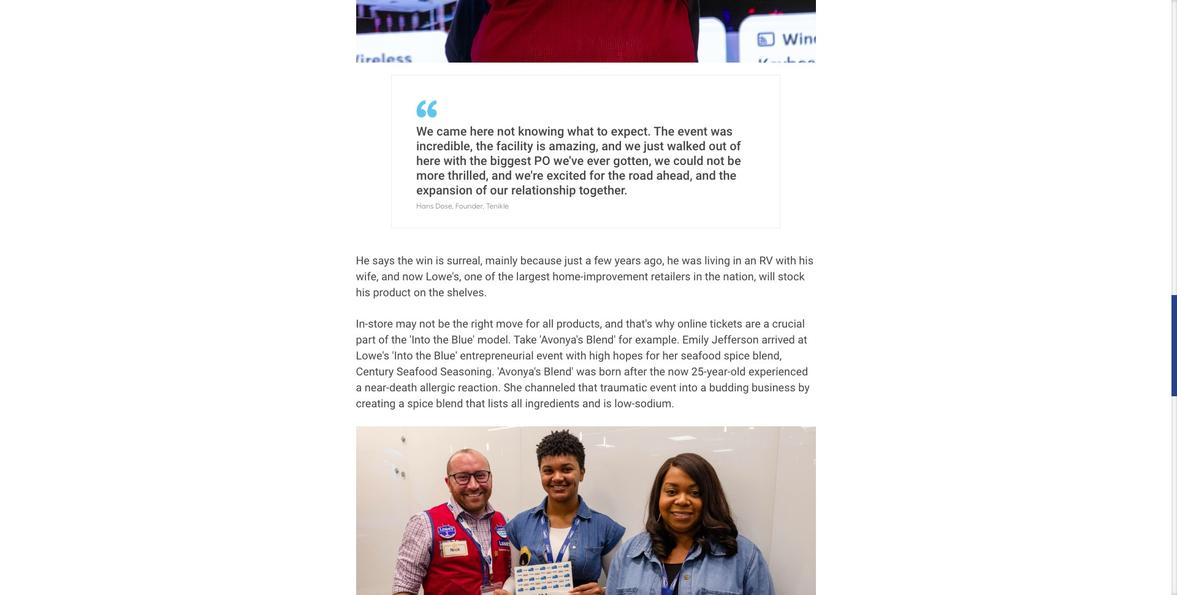 Task type: vqa. For each thing, say whether or not it's contained in the screenshot.
Reconciliation
no



Task type: locate. For each thing, give the bounding box(es) containing it.
for down example.
[[646, 349, 660, 362]]

0 horizontal spatial blend'
[[544, 365, 574, 378]]

1 horizontal spatial now
[[668, 365, 689, 378]]

his down wife,
[[356, 286, 371, 299]]

1 vertical spatial 'avonya's
[[498, 365, 542, 378]]

one
[[464, 270, 483, 283]]

0 vertical spatial blend'
[[587, 333, 616, 346]]

part
[[356, 333, 376, 346]]

here down we
[[417, 154, 441, 168]]

here right came
[[470, 124, 494, 139]]

1 horizontal spatial just
[[644, 139, 664, 154]]

2 horizontal spatial not
[[707, 154, 725, 168]]

1 vertical spatial just
[[565, 254, 583, 267]]

that
[[579, 381, 598, 394], [466, 397, 485, 410]]

near-
[[365, 381, 390, 394]]

that's
[[626, 317, 653, 330]]

not right may
[[420, 317, 436, 330]]

2 horizontal spatial was
[[711, 124, 733, 139]]

reaction.
[[458, 381, 501, 394]]

0 horizontal spatial all
[[511, 397, 523, 410]]

not for is
[[497, 124, 515, 139]]

spice up old
[[724, 349, 750, 362]]

is
[[537, 139, 546, 154], [436, 254, 444, 267], [604, 397, 612, 410]]

excited
[[547, 168, 587, 183]]

of left our
[[476, 183, 487, 198]]

1 vertical spatial blend'
[[544, 365, 574, 378]]

all
[[543, 317, 554, 330], [511, 397, 523, 410]]

0 vertical spatial that
[[579, 381, 598, 394]]

0 vertical spatial is
[[537, 139, 546, 154]]

with down came
[[444, 154, 467, 168]]

of inside he says the win is surreal, mainly because just a few years ago, he was living in an rv with his wife, and now lowe's, one of the largest home-improvement retailers in the nation, will stock his product on the shelves.
[[485, 270, 496, 283]]

is right facility
[[537, 139, 546, 154]]

1 vertical spatial blue'
[[434, 349, 458, 362]]

0 horizontal spatial just
[[565, 254, 583, 267]]

a right are
[[764, 317, 770, 330]]

arrived
[[762, 333, 796, 346]]

2 horizontal spatial is
[[604, 397, 612, 410]]

lists
[[488, 397, 509, 410]]

in-store may not be the right move for all products, and that's why online tickets are a crucial part of the 'into the blue' model. take 'avonya's blend' for example. emily jefferson arrived at lowe's 'into the blue' entrepreneurial event with high hopes for her seafood spice blend, century seafood seasoning. 'avonya's blend' was born after the now 25-year-old experienced a near-death allergic reaction. she channeled that traumatic event into a budding business by creating a spice blend that lists all ingredients and is low-sodium.
[[356, 317, 810, 410]]

incredible,
[[417, 139, 473, 154]]

a
[[586, 254, 592, 267], [764, 317, 770, 330], [356, 381, 362, 394], [701, 381, 707, 394], [399, 397, 405, 410]]

event
[[678, 124, 708, 139], [537, 349, 563, 362], [650, 381, 677, 394]]

born
[[599, 365, 622, 378]]

0 vertical spatial be
[[728, 154, 741, 168]]

year-
[[707, 365, 731, 378]]

was right walked
[[711, 124, 733, 139]]

wife,
[[356, 270, 379, 283]]

all down she on the bottom of the page
[[511, 397, 523, 410]]

event up the sodium. on the bottom right of page
[[650, 381, 677, 394]]

a left few
[[586, 254, 592, 267]]

1 horizontal spatial is
[[537, 139, 546, 154]]

event inside we came here not knowing what to expect. the event was incredible, the facility is amazing, and we just walked out of here with the biggest po we've ever gotten, we could not be more thrilled, and we're excited for the road ahead, and the expansion of our relationship together. hans dose,  founder, tenikle
[[678, 124, 708, 139]]

just up road
[[644, 139, 664, 154]]

1 vertical spatial not
[[707, 154, 725, 168]]

1 vertical spatial here
[[417, 154, 441, 168]]

now up the on
[[403, 270, 423, 283]]

1 horizontal spatial here
[[470, 124, 494, 139]]

blue'
[[452, 333, 475, 346], [434, 349, 458, 362]]

the
[[654, 124, 675, 139]]

retailers
[[651, 270, 691, 283]]

be inside in-store may not be the right move for all products, and that's why online tickets are a crucial part of the 'into the blue' model. take 'avonya's blend' for example. emily jefferson arrived at lowe's 'into the blue' entrepreneurial event with high hopes for her seafood spice blend, century seafood seasoning. 'avonya's blend' was born after the now 25-year-old experienced a near-death allergic reaction. she channeled that traumatic event into a budding business by creating a spice blend that lists all ingredients and is low-sodium.
[[438, 317, 450, 330]]

2 vertical spatial not
[[420, 317, 436, 330]]

and right what
[[602, 139, 622, 154]]

our
[[490, 183, 509, 198]]

'avonya's up she on the bottom of the page
[[498, 365, 542, 378]]

0 horizontal spatial that
[[466, 397, 485, 410]]

he
[[668, 254, 680, 267]]

'into up seafood
[[392, 349, 413, 362]]

experienced
[[749, 365, 809, 378]]

of right one
[[485, 270, 496, 283]]

emily
[[683, 333, 709, 346]]

po
[[535, 154, 551, 168]]

0 vertical spatial blue'
[[452, 333, 475, 346]]

home-
[[553, 270, 584, 283]]

0 vertical spatial 'avonya's
[[540, 333, 584, 346]]

just
[[644, 139, 664, 154], [565, 254, 583, 267]]

we right road
[[655, 154, 671, 168]]

0 horizontal spatial in
[[694, 270, 703, 283]]

because
[[521, 254, 562, 267]]

1 vertical spatial be
[[438, 317, 450, 330]]

with inside we came here not knowing what to expect. the event was incredible, the facility is amazing, and we just walked out of here with the biggest po we've ever gotten, we could not be more thrilled, and we're excited for the road ahead, and the expansion of our relationship together. hans dose,  founder, tenikle
[[444, 154, 467, 168]]

what
[[568, 124, 594, 139]]

1 horizontal spatial that
[[579, 381, 598, 394]]

not up biggest
[[497, 124, 515, 139]]

now
[[403, 270, 423, 283], [668, 365, 689, 378]]

2 vertical spatial is
[[604, 397, 612, 410]]

2 vertical spatial with
[[566, 349, 587, 362]]

1 horizontal spatial blend'
[[587, 333, 616, 346]]

by
[[799, 381, 810, 394]]

was down high
[[577, 365, 597, 378]]

was inside we came here not knowing what to expect. the event was incredible, the facility is amazing, and we just walked out of here with the biggest po we've ever gotten, we could not be more thrilled, and we're excited for the road ahead, and the expansion of our relationship together. hans dose,  founder, tenikle
[[711, 124, 733, 139]]

0 horizontal spatial now
[[403, 270, 423, 283]]

1 horizontal spatial with
[[566, 349, 587, 362]]

0 horizontal spatial spice
[[407, 397, 434, 410]]

1 horizontal spatial in
[[733, 254, 742, 267]]

blue' down right
[[452, 333, 475, 346]]

is inside we came here not knowing what to expect. the event was incredible, the facility is amazing, and we just walked out of here with the biggest po we've ever gotten, we could not be more thrilled, and we're excited for the road ahead, and the expansion of our relationship together. hans dose,  founder, tenikle
[[537, 139, 546, 154]]

'into down may
[[410, 333, 431, 346]]

and
[[602, 139, 622, 154], [492, 168, 512, 183], [696, 168, 716, 183], [382, 270, 400, 283], [605, 317, 624, 330], [583, 397, 601, 410]]

living
[[705, 254, 731, 267]]

0 horizontal spatial is
[[436, 254, 444, 267]]

1 vertical spatial now
[[668, 365, 689, 378]]

1 horizontal spatial his
[[800, 254, 814, 267]]

lowe's
[[356, 349, 390, 362]]

not
[[497, 124, 515, 139], [707, 154, 725, 168], [420, 317, 436, 330]]

with
[[444, 154, 467, 168], [776, 254, 797, 267], [566, 349, 587, 362]]

event down take
[[537, 349, 563, 362]]

just up home- on the left top of the page
[[565, 254, 583, 267]]

'avonya's down products,
[[540, 333, 584, 346]]

'into
[[410, 333, 431, 346], [392, 349, 413, 362]]

all left products,
[[543, 317, 554, 330]]

2 horizontal spatial with
[[776, 254, 797, 267]]

win
[[416, 254, 433, 267]]

0 horizontal spatial not
[[420, 317, 436, 330]]

and right ahead,
[[696, 168, 716, 183]]

1 vertical spatial was
[[682, 254, 702, 267]]

blend' up channeled
[[544, 365, 574, 378]]

0 vertical spatial here
[[470, 124, 494, 139]]

that down high
[[579, 381, 598, 394]]

death
[[390, 381, 417, 394]]

ingredients
[[525, 397, 580, 410]]

in right the retailers
[[694, 270, 703, 283]]

0 vertical spatial with
[[444, 154, 467, 168]]

is left low-
[[604, 397, 612, 410]]

his up stock
[[800, 254, 814, 267]]

shelves.
[[447, 286, 487, 299]]

that down the reaction.
[[466, 397, 485, 410]]

with left high
[[566, 349, 587, 362]]

be right out
[[728, 154, 741, 168]]

2 vertical spatial was
[[577, 365, 597, 378]]

tickets
[[710, 317, 743, 330]]

1 vertical spatial 'into
[[392, 349, 413, 362]]

with up stock
[[776, 254, 797, 267]]

spice down death
[[407, 397, 434, 410]]

hopes
[[613, 349, 644, 362]]

amazing,
[[549, 139, 599, 154]]

his
[[800, 254, 814, 267], [356, 286, 371, 299]]

blue' up seasoning.
[[434, 349, 458, 362]]

spice
[[724, 349, 750, 362], [407, 397, 434, 410]]

seafood
[[681, 349, 721, 362]]

and left that's
[[605, 317, 624, 330]]

in
[[733, 254, 742, 267], [694, 270, 703, 283]]

we up road
[[625, 139, 641, 154]]

ever
[[587, 154, 611, 168]]

just inside he says the win is surreal, mainly because just a few years ago, he was living in an rv with his wife, and now lowe's, one of the largest home-improvement retailers in the nation, will stock his product on the shelves.
[[565, 254, 583, 267]]

with inside in-store may not be the right move for all products, and that's why online tickets are a crucial part of the 'into the blue' model. take 'avonya's blend' for example. emily jefferson arrived at lowe's 'into the blue' entrepreneurial event with high hopes for her seafood spice blend, century seafood seasoning. 'avonya's blend' was born after the now 25-year-old experienced a near-death allergic reaction. she channeled that traumatic event into a budding business by creating a spice blend that lists all ingredients and is low-sodium.
[[566, 349, 587, 362]]

0 vertical spatial event
[[678, 124, 708, 139]]

says
[[373, 254, 395, 267]]

now inside in-store may not be the right move for all products, and that's why online tickets are a crucial part of the 'into the blue' model. take 'avonya's blend' for example. emily jefferson arrived at lowe's 'into the blue' entrepreneurial event with high hopes for her seafood spice blend, century seafood seasoning. 'avonya's blend' was born after the now 25-year-old experienced a near-death allergic reaction. she channeled that traumatic event into a budding business by creating a spice blend that lists all ingredients and is low-sodium.
[[668, 365, 689, 378]]

0 horizontal spatial was
[[577, 365, 597, 378]]

1 vertical spatial is
[[436, 254, 444, 267]]

1 horizontal spatial spice
[[724, 349, 750, 362]]

0 vertical spatial spice
[[724, 349, 750, 362]]

in-
[[356, 317, 368, 330]]

1 horizontal spatial was
[[682, 254, 702, 267]]

she
[[504, 381, 522, 394]]

for right the excited
[[590, 168, 605, 183]]

0 vertical spatial now
[[403, 270, 423, 283]]

and up product
[[382, 270, 400, 283]]

road
[[629, 168, 654, 183]]

blend' up high
[[587, 333, 616, 346]]

we're
[[515, 168, 544, 183]]

knowing
[[518, 124, 565, 139]]

0 vertical spatial not
[[497, 124, 515, 139]]

1 vertical spatial his
[[356, 286, 371, 299]]

on
[[414, 286, 426, 299]]

in left an
[[733, 254, 742, 267]]

2 horizontal spatial event
[[678, 124, 708, 139]]

of
[[730, 139, 742, 154], [476, 183, 487, 198], [485, 270, 496, 283], [379, 333, 389, 346]]

for
[[590, 168, 605, 183], [526, 317, 540, 330], [619, 333, 633, 346], [646, 349, 660, 362]]

1 horizontal spatial all
[[543, 317, 554, 330]]

0 vertical spatial was
[[711, 124, 733, 139]]

1 horizontal spatial be
[[728, 154, 741, 168]]

mainly
[[486, 254, 518, 267]]

of down the store
[[379, 333, 389, 346]]

0 horizontal spatial be
[[438, 317, 450, 330]]

a down death
[[399, 397, 405, 410]]

biggest
[[491, 154, 531, 168]]

online
[[678, 317, 708, 330]]

0 vertical spatial just
[[644, 139, 664, 154]]

and left we're
[[492, 168, 512, 183]]

1 vertical spatial event
[[537, 349, 563, 362]]

more
[[417, 168, 445, 183]]

0 vertical spatial all
[[543, 317, 554, 330]]

we
[[625, 139, 641, 154], [655, 154, 671, 168]]

traumatic
[[601, 381, 648, 394]]

2 vertical spatial event
[[650, 381, 677, 394]]

1 horizontal spatial not
[[497, 124, 515, 139]]

into
[[680, 381, 698, 394]]

facility
[[497, 139, 534, 154]]

0 horizontal spatial event
[[537, 349, 563, 362]]

is right win
[[436, 254, 444, 267]]

he says the win is surreal, mainly because just a few years ago, he was living in an rv with his wife, and now lowe's, one of the largest home-improvement retailers in the nation, will stock his product on the shelves.
[[356, 254, 814, 299]]

now inside he says the win is surreal, mainly because just a few years ago, he was living in an rv with his wife, and now lowe's, one of the largest home-improvement retailers in the nation, will stock his product on the shelves.
[[403, 270, 423, 283]]

1 vertical spatial that
[[466, 397, 485, 410]]

event right the
[[678, 124, 708, 139]]

move
[[496, 317, 523, 330]]

now down her
[[668, 365, 689, 378]]

not right the could
[[707, 154, 725, 168]]

0 horizontal spatial with
[[444, 154, 467, 168]]

example.
[[636, 333, 680, 346]]

1 vertical spatial with
[[776, 254, 797, 267]]

be right may
[[438, 317, 450, 330]]

not inside in-store may not be the right move for all products, and that's why online tickets are a crucial part of the 'into the blue' model. take 'avonya's blend' for example. emily jefferson arrived at lowe's 'into the blue' entrepreneurial event with high hopes for her seafood spice blend, century seafood seasoning. 'avonya's blend' was born after the now 25-year-old experienced a near-death allergic reaction. she channeled that traumatic event into a budding business by creating a spice blend that lists all ingredients and is low-sodium.
[[420, 317, 436, 330]]

was right "he"
[[682, 254, 702, 267]]



Task type: describe. For each thing, give the bounding box(es) containing it.
be inside we came here not knowing what to expect. the event was incredible, the facility is amazing, and we just walked out of here with the biggest po we've ever gotten, we could not be more thrilled, and we're excited for the road ahead, and the expansion of our relationship together. hans dose,  founder, tenikle
[[728, 154, 741, 168]]

are
[[746, 317, 761, 330]]

and left low-
[[583, 397, 601, 410]]

why
[[656, 317, 675, 330]]

of inside in-store may not be the right move for all products, and that's why online tickets are a crucial part of the 'into the blue' model. take 'avonya's blend' for example. emily jefferson arrived at lowe's 'into the blue' entrepreneurial event with high hopes for her seafood spice blend, century seafood seasoning. 'avonya's blend' was born after the now 25-year-old experienced a near-death allergic reaction. she channeled that traumatic event into a budding business by creating a spice blend that lists all ingredients and is low-sodium.
[[379, 333, 389, 346]]

for up hopes
[[619, 333, 633, 346]]

jefferson
[[712, 333, 759, 346]]

relationship
[[512, 183, 576, 198]]

crucial
[[773, 317, 805, 330]]

was inside in-store may not be the right move for all products, and that's why online tickets are a crucial part of the 'into the blue' model. take 'avonya's blend' for example. emily jefferson arrived at lowe's 'into the blue' entrepreneurial event with high hopes for her seafood spice blend, century seafood seasoning. 'avonya's blend' was born after the now 25-year-old experienced a near-death allergic reaction. she channeled that traumatic event into a budding business by creating a spice blend that lists all ingredients and is low-sodium.
[[577, 365, 597, 378]]

came
[[437, 124, 467, 139]]

will
[[759, 270, 776, 283]]

store
[[368, 317, 393, 330]]

budding
[[710, 381, 749, 394]]

few
[[594, 254, 612, 267]]

0 vertical spatial his
[[800, 254, 814, 267]]

low-
[[615, 397, 635, 410]]

stock
[[778, 270, 805, 283]]

sodium.
[[635, 397, 675, 410]]

could
[[674, 154, 704, 168]]

an
[[745, 254, 757, 267]]

tenikle
[[486, 202, 509, 211]]

a left near-
[[356, 381, 362, 394]]

at
[[798, 333, 808, 346]]

gotten,
[[614, 154, 652, 168]]

1 horizontal spatial we
[[655, 154, 671, 168]]

expect.
[[611, 124, 652, 139]]

thrilled,
[[448, 168, 489, 183]]

1 vertical spatial spice
[[407, 397, 434, 410]]

product
[[373, 286, 411, 299]]

blend,
[[753, 349, 782, 362]]

walked
[[667, 139, 706, 154]]

to
[[597, 124, 608, 139]]

take
[[514, 333, 537, 346]]

model.
[[478, 333, 511, 346]]

out
[[709, 139, 727, 154]]

may
[[396, 317, 417, 330]]

nation,
[[724, 270, 757, 283]]

0 horizontal spatial his
[[356, 286, 371, 299]]

was inside he says the win is surreal, mainly because just a few years ago, he was living in an rv with his wife, and now lowe's, one of the largest home-improvement retailers in the nation, will stock his product on the shelves.
[[682, 254, 702, 267]]

founder,
[[456, 202, 485, 211]]

1 vertical spatial all
[[511, 397, 523, 410]]

right
[[471, 317, 494, 330]]

hans
[[417, 202, 434, 211]]

seafood
[[397, 365, 438, 378]]

0 vertical spatial 'into
[[410, 333, 431, 346]]

and inside he says the win is surreal, mainly because just a few years ago, he was living in an rv with his wife, and now lowe's, one of the largest home-improvement retailers in the nation, will stock his product on the shelves.
[[382, 270, 400, 283]]

1 vertical spatial in
[[694, 270, 703, 283]]

century
[[356, 365, 394, 378]]

entrepreneurial
[[460, 349, 534, 362]]

products,
[[557, 317, 603, 330]]

blend
[[436, 397, 463, 410]]

business
[[752, 381, 796, 394]]

just inside we came here not knowing what to expect. the event was incredible, the facility is amazing, and we just walked out of here with the biggest po we've ever gotten, we could not be more thrilled, and we're excited for the road ahead, and the expansion of our relationship together. hans dose,  founder, tenikle
[[644, 139, 664, 154]]

1 horizontal spatial event
[[650, 381, 677, 394]]

of right out
[[730, 139, 742, 154]]

largest
[[517, 270, 550, 283]]

0 horizontal spatial we
[[625, 139, 641, 154]]

25-
[[692, 365, 707, 378]]

expansion
[[417, 183, 473, 198]]

together.
[[579, 183, 628, 198]]

a inside he says the win is surreal, mainly because just a few years ago, he was living in an rv with his wife, and now lowe's, one of the largest home-improvement retailers in the nation, will stock his product on the shelves.
[[586, 254, 592, 267]]

we came here not knowing what to expect. the event was incredible, the facility is amazing, and we just walked out of here with the biggest po we've ever gotten, we could not be more thrilled, and we're excited for the road ahead, and the expansion of our relationship together. hans dose,  founder, tenikle
[[417, 124, 742, 211]]

he
[[356, 254, 370, 267]]

with inside he says the win is surreal, mainly because just a few years ago, he was living in an rv with his wife, and now lowe's, one of the largest home-improvement retailers in the nation, will stock his product on the shelves.
[[776, 254, 797, 267]]

surreal,
[[447, 254, 483, 267]]

0 vertical spatial in
[[733, 254, 742, 267]]

ago,
[[644, 254, 665, 267]]

rv
[[760, 254, 773, 267]]

high
[[590, 349, 611, 362]]

0 horizontal spatial here
[[417, 154, 441, 168]]

for up take
[[526, 317, 540, 330]]

channeled
[[525, 381, 576, 394]]

creating
[[356, 397, 396, 410]]

is inside he says the win is surreal, mainly because just a few years ago, he was living in an rv with his wife, and now lowe's, one of the largest home-improvement retailers in the nation, will stock his product on the shelves.
[[436, 254, 444, 267]]

old
[[731, 365, 746, 378]]

not for online
[[420, 317, 436, 330]]

we
[[417, 124, 434, 139]]

improvement
[[584, 270, 649, 283]]

is inside in-store may not be the right move for all products, and that's why online tickets are a crucial part of the 'into the blue' model. take 'avonya's blend' for example. emily jefferson arrived at lowe's 'into the blue' entrepreneurial event with high hopes for her seafood spice blend, century seafood seasoning. 'avonya's blend' was born after the now 25-year-old experienced a near-death allergic reaction. she channeled that traumatic event into a budding business by creating a spice blend that lists all ingredients and is low-sodium.
[[604, 397, 612, 410]]

we've
[[554, 154, 584, 168]]

lowe's,
[[426, 270, 462, 283]]

allergic
[[420, 381, 456, 394]]

after
[[624, 365, 647, 378]]

years
[[615, 254, 641, 267]]

for inside we came here not knowing what to expect. the event was incredible, the facility is amazing, and we just walked out of here with the biggest po we've ever gotten, we could not be more thrilled, and we're excited for the road ahead, and the expansion of our relationship together. hans dose,  founder, tenikle
[[590, 168, 605, 183]]

a right into
[[701, 381, 707, 394]]



